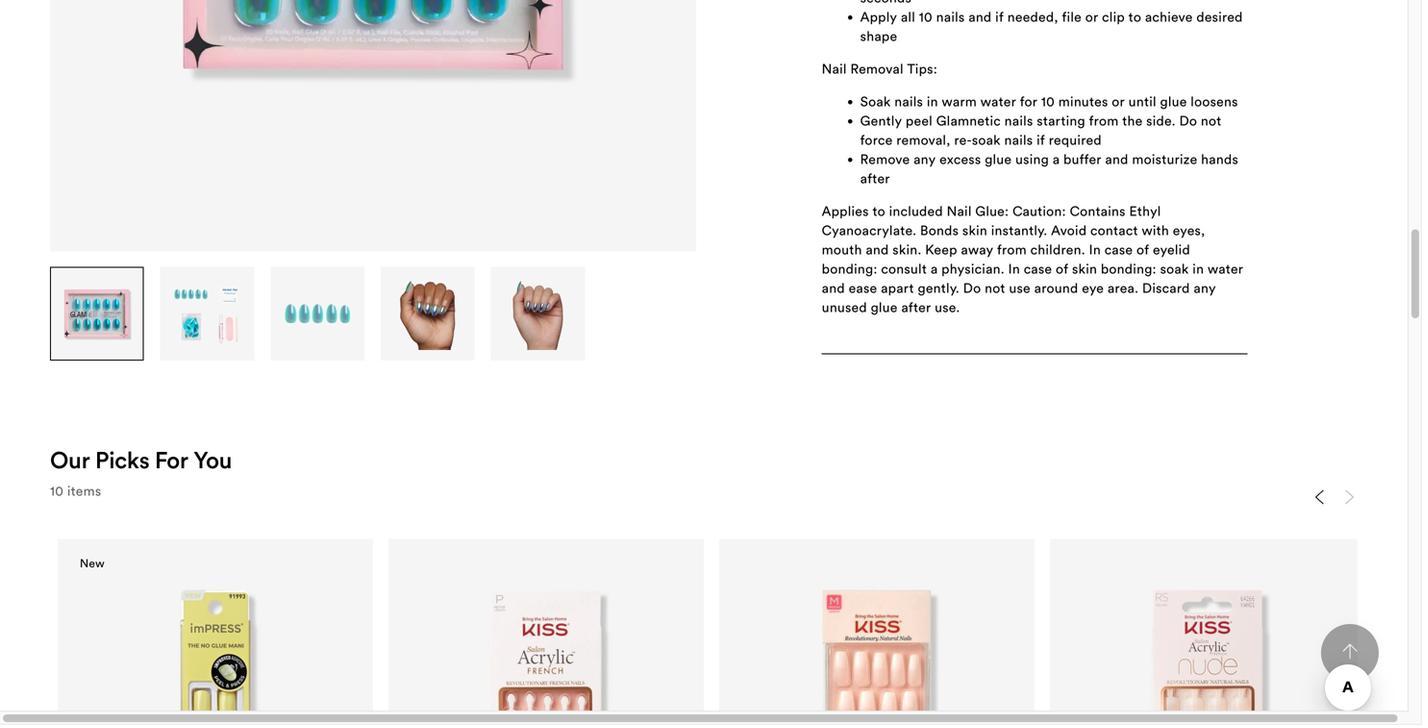 Task type: describe. For each thing, give the bounding box(es) containing it.
nails up using
[[1004, 131, 1033, 148]]

or for minutes
[[1112, 93, 1125, 110]]

until
[[1129, 93, 1157, 110]]

%1 product carousel region
[[50, 483, 1366, 725]]

kiss impress color short press-on manicure nails image
[[89, 577, 342, 725]]

and inside the soak nails in warm water for 10 minutes or until glue loosens gently peel glamnetic nails starting from the side. do not force removal, re-soak nails if required remove any excess glue using a buffer and moisturize hands after
[[1105, 150, 1129, 168]]

hands
[[1201, 150, 1239, 168]]

1 / 5 group
[[50, 267, 145, 361]]

do inside the soak nails in warm water for 10 minutes or until glue loosens gently peel glamnetic nails starting from the side. do not force removal, re-soak nails if required remove any excess glue using a buffer and moisturize hands after
[[1180, 112, 1197, 129]]

you
[[194, 445, 232, 474]]

not inside applies to included nail glue: caution: contains ethyl cyanoacrylate. bonds skin instantly. avoid contact with eyes, mouth and skin. keep away from children. in case of eyelid bonding: consult a physician. in case of skin bonding: soak in water and ease apart gently. do not use around eye area. discard any unused glue after use.
[[985, 279, 1006, 297]]

required
[[1049, 131, 1102, 148]]

shape
[[860, 27, 898, 45]]

physician.
[[942, 260, 1005, 277]]

glamnetic
[[936, 112, 1001, 129]]

around
[[1034, 279, 1079, 297]]

away
[[961, 241, 994, 258]]

glamnetic siren press-on nails #5 image
[[502, 278, 574, 350]]

not inside the soak nails in warm water for 10 minutes or until glue loosens gently peel glamnetic nails starting from the side. do not force removal, re-soak nails if required remove any excess glue using a buffer and moisturize hands after
[[1201, 112, 1222, 129]]

apply
[[860, 8, 897, 25]]

mouth
[[822, 241, 862, 258]]

glamnetic siren press-on nails #3 image
[[281, 278, 354, 350]]

2 horizontal spatial glue
[[1160, 93, 1187, 110]]

soak inside the soak nails in warm water for 10 minutes or until glue loosens gently peel glamnetic nails starting from the side. do not force removal, re-soak nails if required remove any excess glue using a buffer and moisturize hands after
[[972, 131, 1001, 148]]

cyanoacrylate.
[[822, 222, 917, 239]]

file
[[1062, 8, 1082, 25]]

2 kiss salon acrylic french nude nails image from the left
[[1082, 577, 1334, 725]]

nails up peel
[[895, 93, 923, 110]]

and inside 'apply all 10 nails and if needed, file or clip to achieve desired shape'
[[969, 8, 992, 25]]

eye
[[1082, 279, 1104, 297]]

to inside applies to included nail glue: caution: contains ethyl cyanoacrylate. bonds skin instantly. avoid contact with eyes, mouth and skin. keep away from children. in case of eyelid bonding: consult a physician. in case of skin bonding: soak in water and ease apart gently. do not use around eye area. discard any unused glue after use.
[[873, 202, 886, 220]]

for
[[1020, 93, 1038, 110]]

glue inside applies to included nail glue: caution: contains ethyl cyanoacrylate. bonds skin instantly. avoid contact with eyes, mouth and skin. keep away from children. in case of eyelid bonding: consult a physician. in case of skin bonding: soak in water and ease apart gently. do not use around eye area. discard any unused glue after use.
[[871, 298, 898, 316]]

remove
[[860, 150, 910, 168]]

glamnetic siren press-on nails #2 image
[[171, 278, 244, 350]]

gently.
[[918, 279, 960, 297]]

clip
[[1102, 8, 1125, 25]]

keep
[[925, 241, 957, 258]]

caution:
[[1013, 202, 1066, 220]]

previous slide image
[[1312, 490, 1327, 505]]

any inside the soak nails in warm water for 10 minutes or until glue loosens gently peel glamnetic nails starting from the side. do not force removal, re-soak nails if required remove any excess glue using a buffer and moisturize hands after
[[914, 150, 936, 168]]

to inside 'apply all 10 nails and if needed, file or clip to achieve desired shape'
[[1129, 8, 1142, 25]]

after inside applies to included nail glue: caution: contains ethyl cyanoacrylate. bonds skin instantly. avoid contact with eyes, mouth and skin. keep away from children. in case of eyelid bonding: consult a physician. in case of skin bonding: soak in water and ease apart gently. do not use around eye area. discard any unused glue after use.
[[901, 298, 931, 316]]

0 horizontal spatial nail
[[822, 60, 847, 77]]

picks
[[95, 445, 149, 474]]

back to top image
[[1342, 644, 1358, 659]]

removal,
[[896, 131, 951, 148]]

use.
[[935, 298, 960, 316]]

10 inside our picks for you 10 items
[[50, 482, 64, 499]]

or for file
[[1085, 8, 1099, 25]]

in inside applies to included nail glue: caution: contains ethyl cyanoacrylate. bonds skin instantly. avoid contact with eyes, mouth and skin. keep away from children. in case of eyelid bonding: consult a physician. in case of skin bonding: soak in water and ease apart gently. do not use around eye area. discard any unused glue after use.
[[1193, 260, 1204, 277]]

the
[[1123, 112, 1143, 129]]

kiss salon acrylic french manicure fashion nails image
[[420, 577, 672, 725]]

soak inside applies to included nail glue: caution: contains ethyl cyanoacrylate. bonds skin instantly. avoid contact with eyes, mouth and skin. keep away from children. in case of eyelid bonding: consult a physician. in case of skin bonding: soak in water and ease apart gently. do not use around eye area. discard any unused glue after use.
[[1160, 260, 1189, 277]]

0 vertical spatial skin
[[963, 222, 988, 239]]

0 vertical spatial case
[[1105, 241, 1133, 258]]

1 vertical spatial of
[[1056, 260, 1069, 277]]

2 / 5 group
[[160, 267, 255, 361]]

with
[[1142, 222, 1169, 239]]

nails inside 'apply all 10 nails and if needed, file or clip to achieve desired shape'
[[936, 8, 965, 25]]

excess
[[940, 150, 981, 168]]



Task type: vqa. For each thing, say whether or not it's contained in the screenshot.
topmost to
yes



Task type: locate. For each thing, give the bounding box(es) containing it.
nails down for
[[1005, 112, 1033, 129]]

1 vertical spatial water
[[1208, 260, 1244, 277]]

0 horizontal spatial to
[[873, 202, 886, 220]]

10 inside the soak nails in warm water for 10 minutes or until glue loosens gently peel glamnetic nails starting from the side. do not force removal, re-soak nails if required remove any excess glue using a buffer and moisturize hands after
[[1041, 93, 1055, 110]]

in
[[1089, 241, 1101, 258], [1008, 260, 1020, 277]]

1 horizontal spatial of
[[1137, 241, 1149, 258]]

tips:
[[907, 60, 938, 77]]

0 horizontal spatial 10
[[50, 482, 64, 499]]

glue up side.
[[1160, 93, 1187, 110]]

contact
[[1091, 222, 1138, 239]]

0 horizontal spatial a
[[931, 260, 938, 277]]

glue
[[1160, 93, 1187, 110], [985, 150, 1012, 168], [871, 298, 898, 316]]

0 horizontal spatial do
[[963, 279, 981, 297]]

soak down the glamnetic
[[972, 131, 1001, 148]]

new link
[[58, 539, 373, 725]]

0 horizontal spatial skin
[[963, 222, 988, 239]]

a inside the soak nails in warm water for 10 minutes or until glue loosens gently peel glamnetic nails starting from the side. do not force removal, re-soak nails if required remove any excess glue using a buffer and moisturize hands after
[[1053, 150, 1060, 168]]

of down 'children.'
[[1056, 260, 1069, 277]]

nail
[[822, 60, 847, 77], [947, 202, 972, 220]]

and left needed,
[[969, 8, 992, 25]]

0 horizontal spatial bonding:
[[822, 260, 878, 277]]

0 vertical spatial to
[[1129, 8, 1142, 25]]

if
[[995, 8, 1004, 25], [1037, 131, 1045, 148]]

kiss salon acrylic french nude nails image
[[751, 577, 1003, 725], [1082, 577, 1334, 725]]

our
[[50, 445, 90, 474]]

new
[[80, 556, 105, 570]]

1 horizontal spatial in
[[1089, 241, 1101, 258]]

nails
[[936, 8, 965, 25], [895, 93, 923, 110], [1005, 112, 1033, 129], [1004, 131, 1033, 148]]

0 vertical spatial of
[[1137, 241, 1149, 258]]

0 vertical spatial glamnetic siren press-on nails #1 image
[[50, 0, 696, 252]]

not down loosens
[[1201, 112, 1222, 129]]

1 vertical spatial 10
[[1041, 93, 1055, 110]]

in down eyes,
[[1193, 260, 1204, 277]]

1 kiss salon acrylic french nude nails image from the left
[[751, 577, 1003, 725]]

moisturize
[[1132, 150, 1198, 168]]

soak
[[972, 131, 1001, 148], [1160, 260, 1189, 277]]

1 vertical spatial any
[[1194, 279, 1216, 297]]

do
[[1180, 112, 1197, 129], [963, 279, 981, 297]]

1 horizontal spatial a
[[1053, 150, 1060, 168]]

0 vertical spatial any
[[914, 150, 936, 168]]

soak down eyelid
[[1160, 260, 1189, 277]]

skin up away
[[963, 222, 988, 239]]

bonds
[[920, 222, 959, 239]]

1 horizontal spatial skin
[[1072, 260, 1097, 277]]

nails right all
[[936, 8, 965, 25]]

in down contact
[[1089, 241, 1101, 258]]

0 horizontal spatial or
[[1085, 8, 1099, 25]]

starting
[[1037, 112, 1086, 129]]

not left use
[[985, 279, 1006, 297]]

1 vertical spatial soak
[[1160, 260, 1189, 277]]

skin
[[963, 222, 988, 239], [1072, 260, 1097, 277]]

water
[[981, 93, 1016, 110], [1208, 260, 1244, 277]]

4 / 5 group
[[381, 267, 476, 361]]

0 vertical spatial not
[[1201, 112, 1222, 129]]

1 vertical spatial not
[[985, 279, 1006, 297]]

1 vertical spatial after
[[901, 298, 931, 316]]

0 vertical spatial in
[[1089, 241, 1101, 258]]

0 horizontal spatial in
[[927, 93, 938, 110]]

removal
[[851, 60, 904, 77]]

1 vertical spatial glamnetic siren press-on nails #1 image
[[61, 278, 133, 350]]

items
[[67, 482, 101, 499]]

1 vertical spatial in
[[1008, 260, 1020, 277]]

if up using
[[1037, 131, 1045, 148]]

to right the clip
[[1129, 8, 1142, 25]]

0 horizontal spatial water
[[981, 93, 1016, 110]]

soak
[[860, 93, 891, 110]]

1 horizontal spatial glue
[[985, 150, 1012, 168]]

2 vertical spatial 10
[[50, 482, 64, 499]]

1 vertical spatial case
[[1024, 260, 1052, 277]]

glue left using
[[985, 150, 1012, 168]]

1 bonding: from the left
[[822, 260, 878, 277]]

do right side.
[[1180, 112, 1197, 129]]

1 horizontal spatial in
[[1193, 260, 1204, 277]]

0 horizontal spatial case
[[1024, 260, 1052, 277]]

0 vertical spatial soak
[[972, 131, 1001, 148]]

ease
[[849, 279, 877, 297]]

1 vertical spatial skin
[[1072, 260, 1097, 277]]

in up peel
[[927, 93, 938, 110]]

after
[[860, 170, 890, 187], [901, 298, 931, 316]]

all
[[901, 8, 916, 25]]

and down the cyanoacrylate.
[[866, 241, 889, 258]]

a right using
[[1053, 150, 1060, 168]]

nail inside applies to included nail glue: caution: contains ethyl cyanoacrylate. bonds skin instantly. avoid contact with eyes, mouth and skin. keep away from children. in case of eyelid bonding: consult a physician. in case of skin bonding: soak in water and ease apart gently. do not use around eye area. discard any unused glue after use.
[[947, 202, 972, 220]]

any right the discard
[[1194, 279, 1216, 297]]

0 horizontal spatial glue
[[871, 298, 898, 316]]

3 / 5 group
[[271, 267, 365, 361]]

0 vertical spatial in
[[927, 93, 938, 110]]

minutes
[[1059, 93, 1108, 110]]

water inside applies to included nail glue: caution: contains ethyl cyanoacrylate. bonds skin instantly. avoid contact with eyes, mouth and skin. keep away from children. in case of eyelid bonding: consult a physician. in case of skin bonding: soak in water and ease apart gently. do not use around eye area. discard any unused glue after use.
[[1208, 260, 1244, 277]]

0 horizontal spatial from
[[997, 241, 1027, 258]]

from down minutes
[[1089, 112, 1119, 129]]

a up gently. at the right
[[931, 260, 938, 277]]

1 horizontal spatial water
[[1208, 260, 1244, 277]]

1 horizontal spatial any
[[1194, 279, 1216, 297]]

bonding: down 'mouth'
[[822, 260, 878, 277]]

ethyl
[[1129, 202, 1161, 220]]

case up use
[[1024, 260, 1052, 277]]

glamnetic siren press-on nails #1 image
[[50, 0, 696, 252], [61, 278, 133, 350]]

bonding:
[[822, 260, 878, 277], [1101, 260, 1157, 277]]

10
[[919, 8, 933, 25], [1041, 93, 1055, 110], [50, 482, 64, 499]]

0 vertical spatial 10
[[919, 8, 933, 25]]

a inside applies to included nail glue: caution: contains ethyl cyanoacrylate. bonds skin instantly. avoid contact with eyes, mouth and skin. keep away from children. in case of eyelid bonding: consult a physician. in case of skin bonding: soak in water and ease apart gently. do not use around eye area. discard any unused glue after use.
[[931, 260, 938, 277]]

nail left "removal" on the top
[[822, 60, 847, 77]]

1 horizontal spatial do
[[1180, 112, 1197, 129]]

to
[[1129, 8, 1142, 25], [873, 202, 886, 220]]

children.
[[1031, 241, 1086, 258]]

do inside applies to included nail glue: caution: contains ethyl cyanoacrylate. bonds skin instantly. avoid contact with eyes, mouth and skin. keep away from children. in case of eyelid bonding: consult a physician. in case of skin bonding: soak in water and ease apart gently. do not use around eye area. discard any unused glue after use.
[[963, 279, 981, 297]]

1 horizontal spatial to
[[1129, 8, 1142, 25]]

or inside 'apply all 10 nails and if needed, file or clip to achieve desired shape'
[[1085, 8, 1099, 25]]

or up the
[[1112, 93, 1125, 110]]

skin.
[[893, 241, 922, 258]]

1 horizontal spatial nail
[[947, 202, 972, 220]]

1 vertical spatial if
[[1037, 131, 1045, 148]]

avoid
[[1051, 222, 1087, 239]]

any inside applies to included nail glue: caution: contains ethyl cyanoacrylate. bonds skin instantly. avoid contact with eyes, mouth and skin. keep away from children. in case of eyelid bonding: consult a physician. in case of skin bonding: soak in water and ease apart gently. do not use around eye area. discard any unused glue after use.
[[1194, 279, 1216, 297]]

glue down apart
[[871, 298, 898, 316]]

from inside the soak nails in warm water for 10 minutes or until glue loosens gently peel glamnetic nails starting from the side. do not force removal, re-soak nails if required remove any excess glue using a buffer and moisturize hands after
[[1089, 112, 1119, 129]]

1 horizontal spatial case
[[1105, 241, 1133, 258]]

0 horizontal spatial if
[[995, 8, 1004, 25]]

using
[[1015, 150, 1049, 168]]

desired
[[1197, 8, 1243, 25]]

10 inside 'apply all 10 nails and if needed, file or clip to achieve desired shape'
[[919, 8, 933, 25]]

unused
[[822, 298, 867, 316]]

consult
[[881, 260, 927, 277]]

to up the cyanoacrylate.
[[873, 202, 886, 220]]

1 vertical spatial to
[[873, 202, 886, 220]]

glamnetic siren press-on nails #4 image
[[391, 278, 464, 350]]

in
[[927, 93, 938, 110], [1193, 260, 1204, 277]]

0 vertical spatial after
[[860, 170, 890, 187]]

1 horizontal spatial or
[[1112, 93, 1125, 110]]

re-
[[954, 131, 972, 148]]

from inside applies to included nail glue: caution: contains ethyl cyanoacrylate. bonds skin instantly. avoid contact with eyes, mouth and skin. keep away from children. in case of eyelid bonding: consult a physician. in case of skin bonding: soak in water and ease apart gently. do not use around eye area. discard any unused glue after use.
[[997, 241, 1027, 258]]

force
[[860, 131, 893, 148]]

skin up eye
[[1072, 260, 1097, 277]]

or right file
[[1085, 8, 1099, 25]]

not
[[1201, 112, 1222, 129], [985, 279, 1006, 297]]

or inside the soak nails in warm water for 10 minutes or until glue loosens gently peel glamnetic nails starting from the side. do not force removal, re-soak nails if required remove any excess glue using a buffer and moisturize hands after
[[1112, 93, 1125, 110]]

eyes,
[[1173, 222, 1205, 239]]

1 horizontal spatial after
[[901, 298, 931, 316]]

contains
[[1070, 202, 1126, 220]]

0 horizontal spatial in
[[1008, 260, 1020, 277]]

0 horizontal spatial not
[[985, 279, 1006, 297]]

of down with
[[1137, 241, 1149, 258]]

soak nails in warm water for 10 minutes or until glue loosens gently peel glamnetic nails starting from the side. do not force removal, re-soak nails if required remove any excess glue using a buffer and moisturize hands after
[[860, 93, 1239, 187]]

1 horizontal spatial bonding:
[[1101, 260, 1157, 277]]

use
[[1009, 279, 1031, 297]]

0 vertical spatial a
[[1053, 150, 1060, 168]]

discard
[[1142, 279, 1190, 297]]

after inside the soak nails in warm water for 10 minutes or until glue loosens gently peel glamnetic nails starting from the side. do not force removal, re-soak nails if required remove any excess glue using a buffer and moisturize hands after
[[860, 170, 890, 187]]

0 vertical spatial glue
[[1160, 93, 1187, 110]]

any down "removal,"
[[914, 150, 936, 168]]

0 vertical spatial do
[[1180, 112, 1197, 129]]

0 vertical spatial or
[[1085, 8, 1099, 25]]

gently
[[860, 112, 902, 129]]

1 horizontal spatial from
[[1089, 112, 1119, 129]]

0 horizontal spatial any
[[914, 150, 936, 168]]

for
[[155, 445, 188, 474]]

and right buffer
[[1105, 150, 1129, 168]]

1 horizontal spatial kiss salon acrylic french nude nails image
[[1082, 577, 1334, 725]]

warm
[[942, 93, 977, 110]]

apart
[[881, 279, 914, 297]]

apply all 10 nails and if needed, file or clip to achieve desired shape
[[860, 8, 1243, 45]]

1 horizontal spatial soak
[[1160, 260, 1189, 277]]

nail up 'bonds' on the top right of the page
[[947, 202, 972, 220]]

water inside the soak nails in warm water for 10 minutes or until glue loosens gently peel glamnetic nails starting from the side. do not force removal, re-soak nails if required remove any excess glue using a buffer and moisturize hands after
[[981, 93, 1016, 110]]

side.
[[1146, 112, 1176, 129]]

instantly.
[[991, 222, 1048, 239]]

1 vertical spatial a
[[931, 260, 938, 277]]

1 vertical spatial glue
[[985, 150, 1012, 168]]

10 right all
[[919, 8, 933, 25]]

0 horizontal spatial soak
[[972, 131, 1001, 148]]

after down remove
[[860, 170, 890, 187]]

included
[[889, 202, 943, 220]]

0 horizontal spatial kiss salon acrylic french nude nails image
[[751, 577, 1003, 725]]

a
[[1053, 150, 1060, 168], [931, 260, 938, 277]]

1 vertical spatial do
[[963, 279, 981, 297]]

1 vertical spatial in
[[1193, 260, 1204, 277]]

loosens
[[1191, 93, 1238, 110]]

1 vertical spatial or
[[1112, 93, 1125, 110]]

2 horizontal spatial 10
[[1041, 93, 1055, 110]]

case down contact
[[1105, 241, 1133, 258]]

from down instantly.
[[997, 241, 1027, 258]]

5 / 5 group
[[491, 267, 586, 361]]

0 horizontal spatial after
[[860, 170, 890, 187]]

1 vertical spatial from
[[997, 241, 1027, 258]]

needed,
[[1008, 8, 1059, 25]]

bonding: up the area.
[[1101, 260, 1157, 277]]

glue:
[[975, 202, 1009, 220]]

our picks for you 10 items
[[50, 445, 232, 499]]

nail removal tips:
[[822, 60, 938, 77]]

if left needed,
[[995, 8, 1004, 25]]

and
[[969, 8, 992, 25], [1105, 150, 1129, 168], [866, 241, 889, 258], [822, 279, 845, 297]]

peel
[[906, 112, 933, 129]]

0 vertical spatial nail
[[822, 60, 847, 77]]

0 vertical spatial if
[[995, 8, 1004, 25]]

applies to included nail glue: caution: contains ethyl cyanoacrylate. bonds skin instantly. avoid contact with eyes, mouth and skin. keep away from children. in case of eyelid bonding: consult a physician. in case of skin bonding: soak in water and ease apart gently. do not use around eye area. discard any unused glue after use.
[[822, 202, 1244, 316]]

and up unused on the top
[[822, 279, 845, 297]]

or
[[1085, 8, 1099, 25], [1112, 93, 1125, 110]]

if inside the soak nails in warm water for 10 minutes or until glue loosens gently peel glamnetic nails starting from the side. do not force removal, re-soak nails if required remove any excess glue using a buffer and moisturize hands after
[[1037, 131, 1045, 148]]

product images carousel region
[[50, 0, 696, 362]]

0 horizontal spatial of
[[1056, 260, 1069, 277]]

after down apart
[[901, 298, 931, 316]]

buffer
[[1064, 150, 1102, 168]]

1 horizontal spatial not
[[1201, 112, 1222, 129]]

from
[[1089, 112, 1119, 129], [997, 241, 1027, 258]]

10 right for
[[1041, 93, 1055, 110]]

in up use
[[1008, 260, 1020, 277]]

0 vertical spatial water
[[981, 93, 1016, 110]]

glamnetic siren press-on nails #1 image inside 1 / 5 group
[[61, 278, 133, 350]]

next slide image
[[1342, 490, 1358, 505]]

in inside the soak nails in warm water for 10 minutes or until glue loosens gently peel glamnetic nails starting from the side. do not force removal, re-soak nails if required remove any excess glue using a buffer and moisturize hands after
[[927, 93, 938, 110]]

eyelid
[[1153, 241, 1190, 258]]

achieve
[[1145, 8, 1193, 25]]

1 vertical spatial nail
[[947, 202, 972, 220]]

1 horizontal spatial 10
[[919, 8, 933, 25]]

area.
[[1108, 279, 1139, 297]]

2 bonding: from the left
[[1101, 260, 1157, 277]]

if inside 'apply all 10 nails and if needed, file or clip to achieve desired shape'
[[995, 8, 1004, 25]]

of
[[1137, 241, 1149, 258], [1056, 260, 1069, 277]]

2 vertical spatial glue
[[871, 298, 898, 316]]

do down physician.
[[963, 279, 981, 297]]

applies
[[822, 202, 869, 220]]

case
[[1105, 241, 1133, 258], [1024, 260, 1052, 277]]

1 horizontal spatial if
[[1037, 131, 1045, 148]]

0 vertical spatial from
[[1089, 112, 1119, 129]]

any
[[914, 150, 936, 168], [1194, 279, 1216, 297]]

10 left items on the bottom left of page
[[50, 482, 64, 499]]



